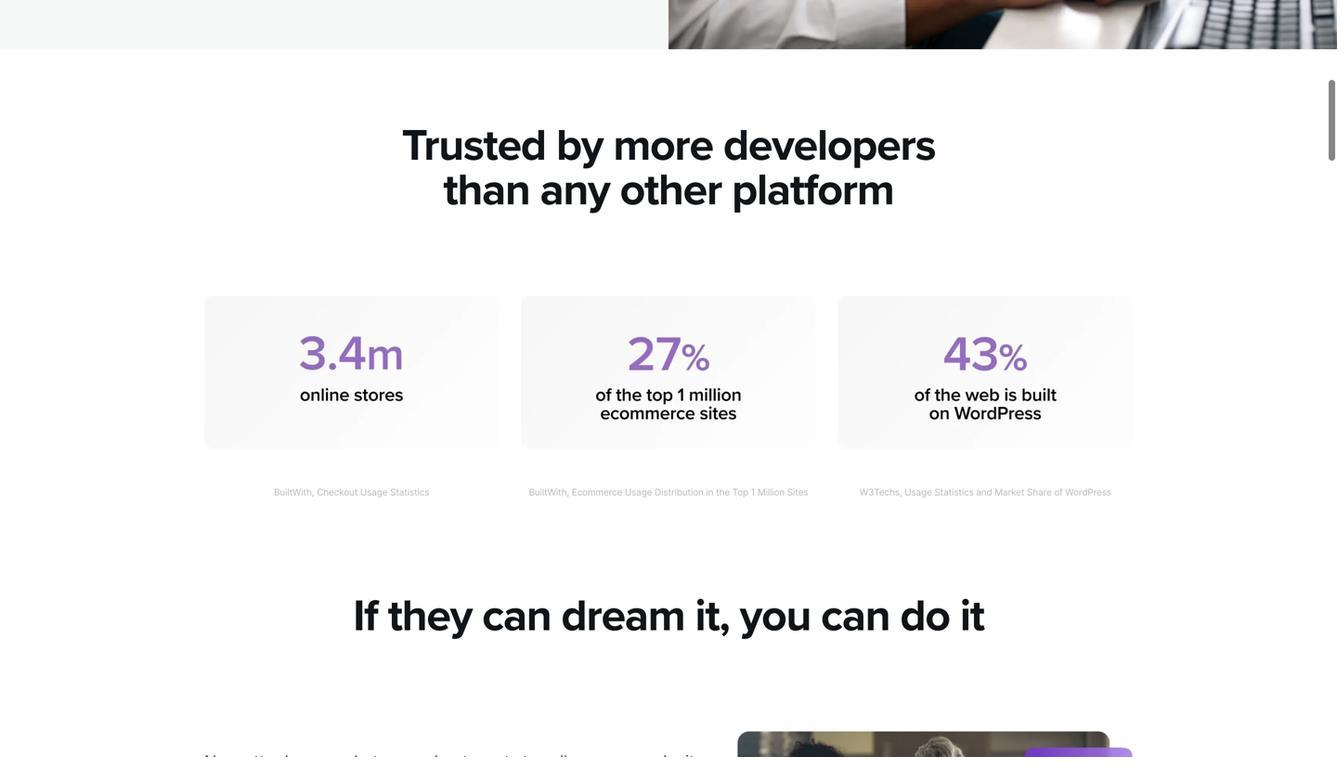 Task type: locate. For each thing, give the bounding box(es) containing it.
trusted by more developers than any other platform
[[402, 119, 936, 217]]

1 usage from the left
[[360, 487, 388, 498]]

checkout
[[317, 487, 358, 498]]

2 horizontal spatial usage
[[905, 487, 932, 498]]

0 horizontal spatial usage
[[360, 487, 388, 498]]

can left do
[[821, 590, 890, 643]]

statistics right checkout
[[390, 487, 430, 498]]

1 horizontal spatial builtwith,
[[529, 487, 570, 498]]

any
[[540, 163, 610, 217]]

can
[[482, 590, 551, 643], [821, 590, 890, 643]]

usage right checkout
[[360, 487, 388, 498]]

builtwith,
[[274, 487, 314, 498], [529, 487, 570, 498]]

do
[[901, 590, 950, 643]]

1 builtwith, from the left
[[274, 487, 314, 498]]

1 horizontal spatial usage
[[625, 487, 652, 498]]

1
[[751, 487, 755, 498]]

and
[[977, 487, 993, 498]]

statistics
[[390, 487, 430, 498], [935, 487, 974, 498]]

2 usage from the left
[[625, 487, 652, 498]]

1 horizontal spatial statistics
[[935, 487, 974, 498]]

builtwith, left ecommerce
[[529, 487, 570, 498]]

1 horizontal spatial can
[[821, 590, 890, 643]]

usage
[[360, 487, 388, 498], [625, 487, 652, 498], [905, 487, 932, 498]]

ecommerce
[[572, 487, 623, 498]]

it
[[960, 590, 984, 643]]

other
[[620, 163, 722, 217]]

0 horizontal spatial builtwith,
[[274, 487, 314, 498]]

statistics left and
[[935, 487, 974, 498]]

if they can dream it, you can do it
[[353, 590, 984, 643]]

0 horizontal spatial statistics
[[390, 487, 430, 498]]

0 horizontal spatial can
[[482, 590, 551, 643]]

builtwith, checkout usage statistics
[[274, 487, 430, 498]]

can right the they
[[482, 590, 551, 643]]

usage right w3techs,
[[905, 487, 932, 498]]

w3techs,
[[860, 487, 902, 498]]

more
[[613, 119, 713, 172]]

2 builtwith, from the left
[[529, 487, 570, 498]]

builtwith, left checkout
[[274, 487, 314, 498]]

in
[[706, 487, 714, 498]]

usage left distribution
[[625, 487, 652, 498]]

sites
[[787, 487, 809, 498]]

usage for distribution
[[625, 487, 652, 498]]

builtwith, for builtwith, checkout usage statistics
[[274, 487, 314, 498]]

distribution
[[655, 487, 704, 498]]

usage for statistics
[[360, 487, 388, 498]]

by
[[556, 119, 603, 172]]

if
[[353, 590, 378, 643]]

platform
[[732, 163, 894, 217]]



Task type: describe. For each thing, give the bounding box(es) containing it.
they
[[388, 590, 472, 643]]

than
[[444, 163, 530, 217]]

top
[[733, 487, 749, 498]]

the
[[716, 487, 730, 498]]

2 statistics from the left
[[935, 487, 974, 498]]

share
[[1027, 487, 1052, 498]]

1 statistics from the left
[[390, 487, 430, 498]]

builtwith, ecommerce usage distribution in the top 1 million sites
[[529, 487, 809, 498]]

wordpress
[[1066, 487, 1112, 498]]

w3techs, usage statistics and market share of wordpress
[[860, 487, 1112, 498]]

dream
[[562, 590, 685, 643]]

2 can from the left
[[821, 590, 890, 643]]

you
[[740, 590, 811, 643]]

of
[[1055, 487, 1063, 498]]

market
[[995, 487, 1025, 498]]

1 can from the left
[[482, 590, 551, 643]]

developers
[[724, 119, 936, 172]]

it,
[[695, 590, 730, 643]]

3 usage from the left
[[905, 487, 932, 498]]

builtwith, for builtwith, ecommerce usage distribution in the top 1 million sites
[[529, 487, 570, 498]]

million
[[758, 487, 785, 498]]

trusted
[[402, 119, 546, 172]]



Task type: vqa. For each thing, say whether or not it's contained in the screenshot.
highline $79 annually
no



